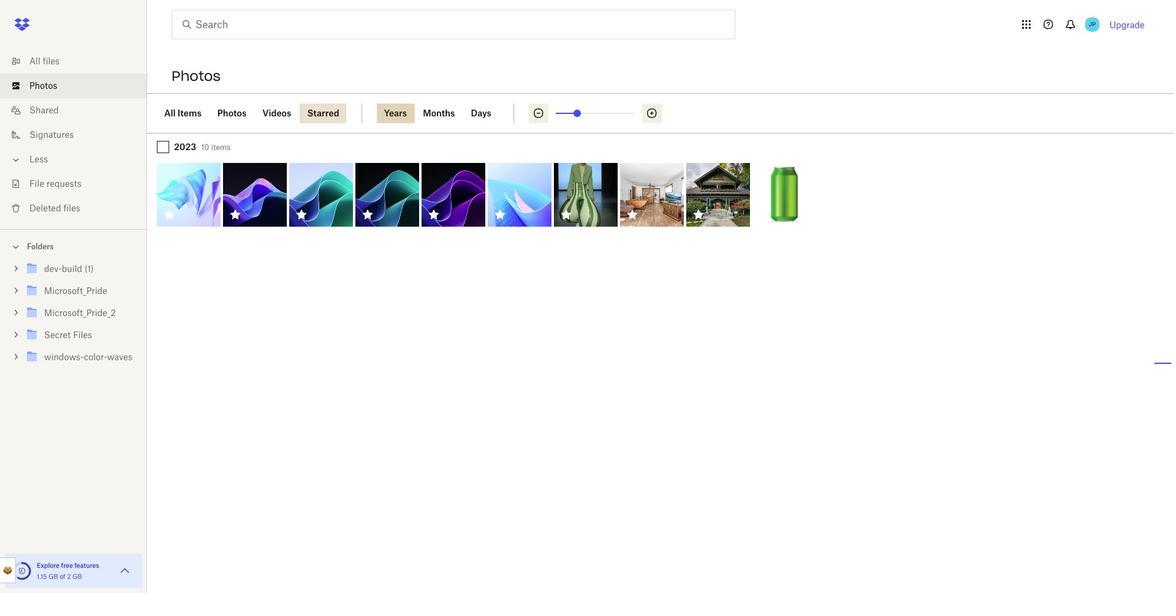 Task type: vqa. For each thing, say whether or not it's contained in the screenshot.
'added' corresponding to Month
no



Task type: describe. For each thing, give the bounding box(es) containing it.
all files link
[[10, 49, 147, 74]]

photos inside photos button
[[218, 108, 247, 118]]

upgrade
[[1110, 19, 1145, 30]]

image - 05-blue_green_lm-4k.png 12/5/2023, 2:19:10 pm image
[[289, 163, 353, 227]]

jp button
[[1083, 15, 1103, 34]]

photos inside photos link
[[29, 80, 57, 91]]

of
[[60, 573, 65, 581]]

dev-
[[44, 264, 62, 274]]

dropbox image
[[10, 12, 34, 37]]

deleted files
[[29, 203, 80, 213]]

months
[[423, 108, 455, 118]]

1.15
[[37, 573, 47, 581]]

features
[[74, 562, 99, 570]]

microsoft_pride_2
[[44, 308, 116, 318]]

explore free features 1.15 gb of 2 gb
[[37, 562, 99, 581]]

folders
[[27, 242, 54, 251]]

signatures link
[[10, 123, 147, 147]]

items
[[178, 108, 202, 118]]

signatures
[[29, 129, 74, 140]]

waves
[[107, 352, 132, 362]]

image - inflatable-pants-today-inline-200227-5.webp 11/15/2023, 5:19:04 pm image
[[554, 163, 618, 227]]

secret files link
[[25, 327, 137, 344]]

all items button
[[157, 104, 209, 123]]

quota usage element
[[12, 562, 32, 581]]

color-
[[84, 352, 107, 362]]

requests
[[47, 178, 82, 189]]

2 gb from the left
[[72, 573, 82, 581]]

years button
[[377, 104, 415, 123]]

windows-
[[44, 352, 84, 362]]

folders button
[[0, 237, 147, 256]]

image - 4570_university_ave____pierre_galant_1.0.jpg 11/15/2023, 5:19:03 pm image
[[687, 163, 751, 227]]

file requests link
[[10, 172, 147, 196]]

tab list containing all items
[[157, 104, 362, 123]]

windows-color-waves
[[44, 352, 132, 362]]

deleted
[[29, 203, 61, 213]]

file requests
[[29, 178, 82, 189]]

less
[[29, 154, 48, 164]]

files for deleted files
[[63, 203, 80, 213]]

explore
[[37, 562, 60, 570]]

days button
[[464, 104, 499, 123]]

(1)
[[85, 264, 94, 274]]

Photo Zoom Slider range field
[[556, 113, 635, 114]]

image - 52f9044b7e2655d26eb85c0b2abdc392-uncropped_scaled_within_1536_1152.webp 11/15/2023, 5:19:03 pm image
[[621, 163, 684, 227]]

starred
[[307, 108, 339, 118]]

items
[[211, 143, 231, 152]]

build
[[62, 264, 82, 274]]

secret files
[[44, 330, 92, 340]]

Search in folder "Dropbox" text field
[[196, 17, 710, 32]]

1 gb from the left
[[49, 573, 58, 581]]

image - 03-devhome_lm-4k.png 12/5/2023, 2:19:43 pm image
[[157, 163, 221, 227]]

files for all files
[[43, 56, 60, 66]]

windows-color-waves link
[[25, 350, 137, 366]]

all for all items
[[164, 108, 176, 118]]

microsoft_pride_2 link
[[25, 305, 137, 322]]



Task type: locate. For each thing, give the bounding box(es) containing it.
tab list
[[157, 104, 362, 123], [377, 104, 514, 123]]

group containing dev-build (1)
[[0, 256, 147, 378]]

0 vertical spatial all
[[29, 56, 40, 66]]

list
[[0, 42, 147, 229]]

microsoft_pride link
[[25, 283, 137, 300]]

10
[[201, 143, 209, 152]]

file
[[29, 178, 44, 189]]

years
[[384, 108, 407, 118]]

0 horizontal spatial tab list
[[157, 104, 362, 123]]

2023 10 items
[[174, 142, 231, 152]]

photos list item
[[0, 74, 147, 98]]

all for all files
[[29, 56, 40, 66]]

image - istockphoto-610015062-612x612.jpg 11/15/2023, 5:19:03 pm image
[[753, 163, 817, 227]]

0 vertical spatial files
[[43, 56, 60, 66]]

files
[[43, 56, 60, 66], [63, 203, 80, 213]]

1 vertical spatial files
[[63, 203, 80, 213]]

gb
[[49, 573, 58, 581], [72, 573, 82, 581]]

videos button
[[255, 104, 299, 123]]

1 horizontal spatial gb
[[72, 573, 82, 581]]

dev-build (1) link
[[25, 261, 137, 278]]

gb left of on the bottom left of page
[[49, 573, 58, 581]]

0 horizontal spatial all
[[29, 56, 40, 66]]

free
[[61, 562, 73, 570]]

1 horizontal spatial tab list
[[377, 104, 514, 123]]

all
[[29, 56, 40, 66], [164, 108, 176, 118]]

1 horizontal spatial all
[[164, 108, 176, 118]]

shared
[[29, 105, 59, 115]]

2023
[[174, 142, 196, 152]]

image - 02-wave_dm-4k.png 12/5/2023, 2:19:13 pm image
[[223, 163, 287, 227]]

all left items
[[164, 108, 176, 118]]

months button
[[416, 104, 463, 123]]

shared link
[[10, 98, 147, 123]]

deleted files link
[[10, 196, 147, 221]]

files down file requests link
[[63, 203, 80, 213]]

image - 06-blue_purple_dm-4k.png 12/5/2023, 2:18:47 pm image
[[422, 163, 486, 227]]

0 horizontal spatial gb
[[49, 573, 58, 581]]

2 tab list from the left
[[377, 104, 514, 123]]

all items
[[164, 108, 202, 118]]

all inside button
[[164, 108, 176, 118]]

0 horizontal spatial files
[[43, 56, 60, 66]]

photos button
[[210, 104, 254, 123]]

dev-build (1)
[[44, 264, 94, 274]]

files
[[73, 330, 92, 340]]

tab list containing years
[[377, 104, 514, 123]]

group
[[0, 256, 147, 378]]

jp
[[1089, 20, 1097, 28]]

all down dropbox image
[[29, 56, 40, 66]]

image - 05-blue_green_dm-4k.png 12/5/2023, 2:19:00 pm image
[[356, 163, 419, 227]]

microsoft_pride
[[44, 286, 107, 296]]

photos
[[172, 67, 221, 85], [29, 80, 57, 91], [218, 108, 247, 118]]

all files
[[29, 56, 60, 66]]

1 horizontal spatial files
[[63, 203, 80, 213]]

secret
[[44, 330, 71, 340]]

gb right "2"
[[72, 573, 82, 581]]

1 vertical spatial all
[[164, 108, 176, 118]]

videos
[[263, 108, 292, 118]]

image - 04-layers_lm-4k.png 12/5/2023, 2:18:36 pm image
[[488, 163, 552, 227]]

days
[[471, 108, 492, 118]]

upgrade link
[[1110, 19, 1145, 30]]

less image
[[10, 154, 22, 166]]

files up 'photos' list item in the top of the page
[[43, 56, 60, 66]]

starred button
[[300, 104, 347, 123]]

1 tab list from the left
[[157, 104, 362, 123]]

list containing all files
[[0, 42, 147, 229]]

photos link
[[10, 74, 147, 98]]

2
[[67, 573, 71, 581]]



